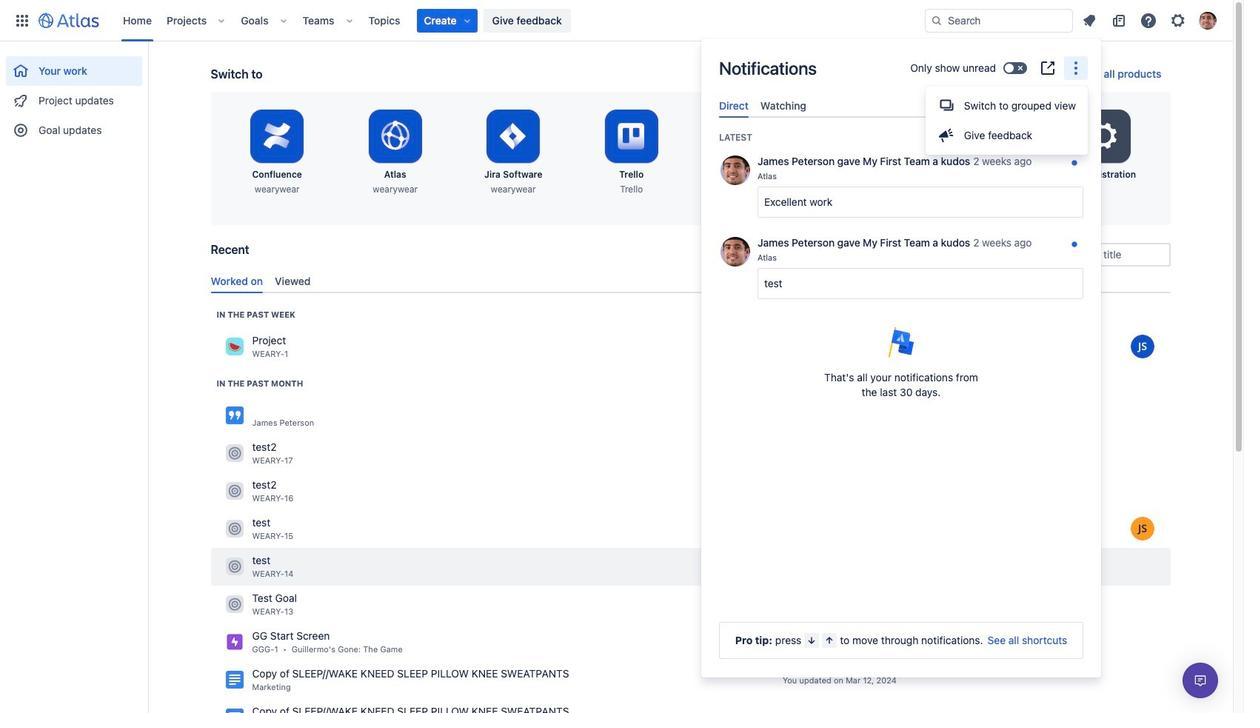 Task type: vqa. For each thing, say whether or not it's contained in the screenshot.
list
no



Task type: describe. For each thing, give the bounding box(es) containing it.
notifications image
[[1081, 11, 1098, 29]]

0 vertical spatial settings image
[[1170, 11, 1187, 29]]

1 confluence image from the top
[[226, 407, 243, 425]]

0 horizontal spatial group
[[6, 41, 142, 150]]

3 townsquare image from the top
[[226, 520, 243, 538]]

3 townsquare image from the top
[[226, 596, 243, 614]]

more image
[[1067, 59, 1085, 77]]

open intercom messenger image
[[1192, 672, 1210, 690]]

2 heading from the top
[[217, 378, 303, 390]]

1 vertical spatial settings image
[[1086, 119, 1122, 154]]

account image
[[1199, 11, 1217, 29]]

3 confluence image from the top
[[226, 709, 243, 713]]

switch to... image
[[13, 11, 31, 29]]

1 heading from the top
[[217, 309, 296, 321]]



Task type: locate. For each thing, give the bounding box(es) containing it.
arrow up image
[[824, 635, 836, 647]]

1 vertical spatial townsquare image
[[226, 558, 243, 576]]

Search field
[[925, 9, 1073, 32]]

top element
[[9, 0, 925, 41]]

2 vertical spatial townsquare image
[[226, 520, 243, 538]]

heading
[[217, 309, 296, 321], [217, 378, 303, 390]]

confluence image
[[226, 407, 243, 425], [226, 671, 243, 689], [226, 709, 243, 713]]

tab list
[[713, 93, 1090, 118], [205, 269, 1177, 293]]

townsquare image
[[226, 338, 243, 356], [226, 445, 243, 462], [226, 520, 243, 538]]

1 townsquare image from the top
[[226, 338, 243, 356]]

1 townsquare image from the top
[[226, 482, 243, 500]]

0 vertical spatial confluence image
[[226, 407, 243, 425]]

0 vertical spatial tab list
[[713, 93, 1090, 118]]

1 horizontal spatial settings image
[[1170, 11, 1187, 29]]

0 horizontal spatial settings image
[[1086, 119, 1122, 154]]

jira image
[[226, 634, 243, 651]]

2 townsquare image from the top
[[226, 445, 243, 462]]

dialog
[[701, 39, 1101, 678]]

help image
[[1140, 11, 1158, 29]]

open notifications in a new tab image
[[1039, 59, 1057, 77]]

group
[[6, 41, 142, 150], [926, 86, 1088, 155]]

2 townsquare image from the top
[[226, 558, 243, 576]]

1 vertical spatial townsquare image
[[226, 445, 243, 462]]

2 vertical spatial townsquare image
[[226, 596, 243, 614]]

2 confluence image from the top
[[226, 671, 243, 689]]

None search field
[[925, 9, 1073, 32]]

1 vertical spatial confluence image
[[226, 671, 243, 689]]

banner
[[0, 0, 1233, 41]]

1 horizontal spatial group
[[926, 86, 1088, 155]]

0 vertical spatial heading
[[217, 309, 296, 321]]

1 vertical spatial tab list
[[205, 269, 1177, 293]]

2 vertical spatial confluence image
[[226, 709, 243, 713]]

search image
[[931, 14, 943, 26]]

0 vertical spatial townsquare image
[[226, 482, 243, 500]]

0 vertical spatial townsquare image
[[226, 338, 243, 356]]

1 vertical spatial heading
[[217, 378, 303, 390]]

settings image
[[1170, 11, 1187, 29], [1086, 119, 1122, 154]]

arrow down image
[[806, 635, 818, 647]]

townsquare image
[[226, 482, 243, 500], [226, 558, 243, 576], [226, 596, 243, 614]]

Filter by title field
[[1040, 244, 1169, 265]]



